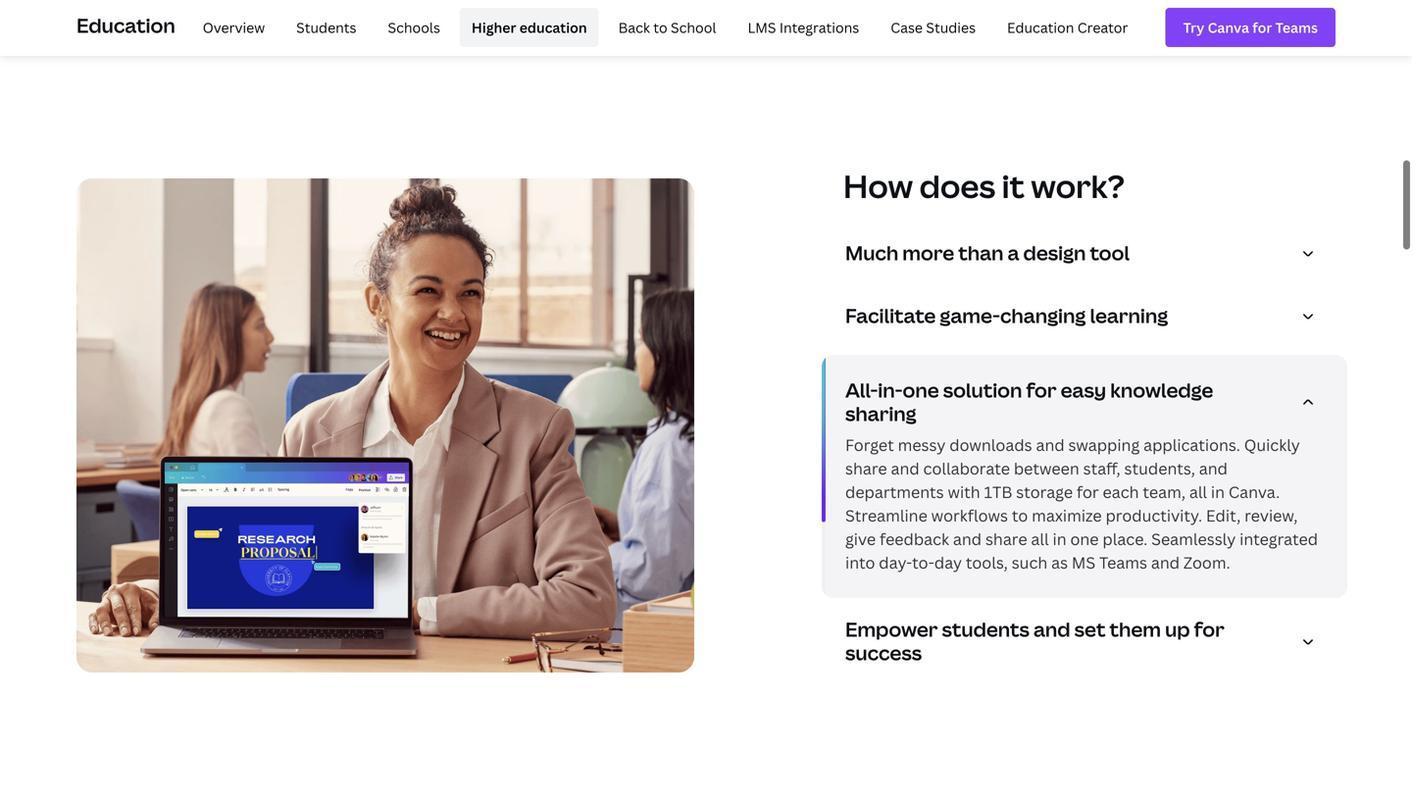 Task type: vqa. For each thing, say whether or not it's contained in the screenshot.
the leftmost canva
no



Task type: locate. For each thing, give the bounding box(es) containing it.
0 horizontal spatial share
[[845, 458, 887, 479]]

to inside "link"
[[653, 18, 668, 37]]

game-
[[940, 302, 1000, 329]]

for down the "staff,"
[[1077, 482, 1099, 503]]

forget messy downloads and swapping applications. quickly share and collaborate between staff, students, and departments with 1tb storage for each team, all in canva. streamline workflows to maximize productivity. edit, review, give feedback and share all in one place. seamlessly integrated into day-to-day tools, such as ms teams and zoom.
[[845, 435, 1318, 573]]

education for education creator
[[1007, 18, 1074, 37]]

0 vertical spatial all
[[1190, 482, 1207, 503]]

success
[[845, 640, 922, 667]]

1 vertical spatial one
[[1071, 529, 1099, 550]]

students
[[296, 18, 357, 37]]

1 horizontal spatial education
[[1007, 18, 1074, 37]]

day-
[[879, 552, 912, 573]]

share down forget
[[845, 458, 887, 479]]

2 vertical spatial for
[[1194, 616, 1225, 643]]

menu bar
[[183, 8, 1140, 47]]

0 horizontal spatial all
[[1031, 529, 1049, 550]]

and up departments
[[891, 458, 920, 479]]

0 vertical spatial in
[[1211, 482, 1225, 503]]

and inside empower students and set them up for success
[[1034, 616, 1071, 643]]

and
[[1036, 435, 1065, 456], [891, 458, 920, 479], [1199, 458, 1228, 479], [953, 529, 982, 550], [1151, 552, 1180, 573], [1034, 616, 1071, 643]]

school
[[671, 18, 716, 37]]

lms integrations link
[[736, 8, 871, 47]]

case studies link
[[879, 8, 988, 47]]

menu bar containing overview
[[183, 8, 1140, 47]]

0 vertical spatial to
[[653, 18, 668, 37]]

1 horizontal spatial one
[[1071, 529, 1099, 550]]

1 horizontal spatial in
[[1211, 482, 1225, 503]]

to
[[653, 18, 668, 37], [1012, 505, 1028, 526]]

share
[[845, 458, 887, 479], [986, 529, 1027, 550]]

productivity.
[[1106, 505, 1203, 526]]

streamline
[[845, 505, 928, 526]]

for
[[1026, 377, 1057, 404], [1077, 482, 1099, 503], [1194, 616, 1225, 643]]

place.
[[1103, 529, 1148, 550]]

staff,
[[1083, 458, 1121, 479]]

empower students and set them up for success button
[[845, 616, 1332, 673]]

1 vertical spatial to
[[1012, 505, 1028, 526]]

education for education
[[77, 12, 175, 39]]

in
[[1211, 482, 1225, 503], [1053, 529, 1067, 550]]

studies
[[926, 18, 976, 37]]

one up messy
[[903, 377, 939, 404]]

and up between
[[1036, 435, 1065, 456]]

one inside the all-in-one solution for easy knowledge sharing
[[903, 377, 939, 404]]

sharing
[[845, 400, 917, 427]]

and left set
[[1034, 616, 1071, 643]]

them
[[1110, 616, 1161, 643]]

education
[[77, 12, 175, 39], [1007, 18, 1074, 37]]

design
[[1024, 239, 1086, 266]]

in up as
[[1053, 529, 1067, 550]]

easy
[[1061, 377, 1106, 404]]

forget
[[845, 435, 894, 456]]

collaborate
[[923, 458, 1010, 479]]

case studies
[[891, 18, 976, 37]]

teams
[[1100, 552, 1148, 573]]

one up ms
[[1071, 529, 1099, 550]]

case
[[891, 18, 923, 37]]

all up such
[[1031, 529, 1049, 550]]

students
[[942, 616, 1030, 643]]

for left easy
[[1026, 377, 1057, 404]]

students link
[[285, 8, 368, 47]]

facilitate game-changing learning
[[845, 302, 1168, 329]]

education
[[520, 18, 587, 37]]

0 horizontal spatial one
[[903, 377, 939, 404]]

messy
[[898, 435, 946, 456]]

all
[[1190, 482, 1207, 503], [1031, 529, 1049, 550]]

0 vertical spatial one
[[903, 377, 939, 404]]

learning
[[1090, 302, 1168, 329]]

canva.
[[1229, 482, 1280, 503]]

to right back at the top
[[653, 18, 668, 37]]

0 horizontal spatial to
[[653, 18, 668, 37]]

does
[[920, 165, 996, 208]]

1 vertical spatial in
[[1053, 529, 1067, 550]]

0 vertical spatial for
[[1026, 377, 1057, 404]]

one
[[903, 377, 939, 404], [1071, 529, 1099, 550]]

than
[[958, 239, 1004, 266]]

all right team,
[[1190, 482, 1207, 503]]

1 vertical spatial for
[[1077, 482, 1099, 503]]

1 horizontal spatial for
[[1077, 482, 1099, 503]]

1 vertical spatial share
[[986, 529, 1027, 550]]

one inside forget messy downloads and swapping applications. quickly share and collaborate between staff, students, and departments with 1tb storage for each team, all in canva. streamline workflows to maximize productivity. edit, review, give feedback and share all in one place. seamlessly integrated into day-to-day tools, such as ms teams and zoom.
[[1071, 529, 1099, 550]]

1 horizontal spatial to
[[1012, 505, 1028, 526]]

higher
[[472, 18, 516, 37]]

facilitate game-changing learning button
[[845, 302, 1332, 336]]

1 horizontal spatial share
[[986, 529, 1027, 550]]

2 horizontal spatial for
[[1194, 616, 1225, 643]]

education inside education creator link
[[1007, 18, 1074, 37]]

to-
[[912, 552, 935, 573]]

back
[[619, 18, 650, 37]]

to down 1tb
[[1012, 505, 1028, 526]]

back to school link
[[607, 8, 728, 47]]

schools
[[388, 18, 440, 37]]

maximize
[[1032, 505, 1102, 526]]

0 horizontal spatial education
[[77, 12, 175, 39]]

0 vertical spatial share
[[845, 458, 887, 479]]

applications.
[[1144, 435, 1241, 456]]

share up tools,
[[986, 529, 1027, 550]]

much more than a design tool button
[[845, 239, 1332, 273]]

review,
[[1245, 505, 1298, 526]]

in up edit, at right bottom
[[1211, 482, 1225, 503]]

set
[[1075, 616, 1106, 643]]

to inside forget messy downloads and swapping applications. quickly share and collaborate between staff, students, and departments with 1tb storage for each team, all in canva. streamline workflows to maximize productivity. edit, review, give feedback and share all in one place. seamlessly integrated into day-to-day tools, such as ms teams and zoom.
[[1012, 505, 1028, 526]]

0 horizontal spatial for
[[1026, 377, 1057, 404]]

for right up
[[1194, 616, 1225, 643]]

integrations
[[780, 18, 859, 37]]

how does it work?
[[844, 165, 1125, 208]]

departments
[[845, 482, 944, 503]]

work?
[[1031, 165, 1125, 208]]

with
[[948, 482, 981, 503]]



Task type: describe. For each thing, give the bounding box(es) containing it.
overview link
[[191, 8, 277, 47]]

schools link
[[376, 8, 452, 47]]

solution
[[943, 377, 1022, 404]]

team,
[[1143, 482, 1186, 503]]

for inside forget messy downloads and swapping applications. quickly share and collaborate between staff, students, and departments with 1tb storage for each team, all in canva. streamline workflows to maximize productivity. edit, review, give feedback and share all in one place. seamlessly integrated into day-to-day tools, such as ms teams and zoom.
[[1077, 482, 1099, 503]]

all-
[[845, 377, 878, 404]]

integrated
[[1240, 529, 1318, 550]]

facilitate
[[845, 302, 936, 329]]

1 vertical spatial all
[[1031, 529, 1049, 550]]

all-in-one solution for easy knowledge sharing
[[845, 377, 1214, 427]]

0 horizontal spatial in
[[1053, 529, 1067, 550]]

and down applications.
[[1199, 458, 1228, 479]]

between
[[1014, 458, 1080, 479]]

zoom.
[[1184, 552, 1231, 573]]

for inside empower students and set them up for success
[[1194, 616, 1225, 643]]

as
[[1052, 552, 1068, 573]]

feedback
[[880, 529, 949, 550]]

menu bar inside education element
[[183, 8, 1140, 47]]

swapping
[[1069, 435, 1140, 456]]

into
[[845, 552, 875, 573]]

empower
[[845, 616, 938, 643]]

much
[[845, 239, 899, 266]]

downloads
[[950, 435, 1032, 456]]

students,
[[1125, 458, 1196, 479]]

tool
[[1090, 239, 1130, 266]]

more
[[903, 239, 954, 266]]

give
[[845, 529, 876, 550]]

in-
[[878, 377, 903, 404]]

up
[[1165, 616, 1190, 643]]

a
[[1008, 239, 1020, 266]]

education creator link
[[996, 8, 1140, 47]]

overview
[[203, 18, 265, 37]]

changing
[[1000, 302, 1086, 329]]

higher education
[[472, 18, 587, 37]]

empower students and set them up for success
[[845, 616, 1225, 667]]

1 horizontal spatial all
[[1190, 482, 1207, 503]]

education creator
[[1007, 18, 1128, 37]]

day
[[935, 552, 962, 573]]

quickly
[[1244, 435, 1300, 456]]

such
[[1012, 552, 1048, 573]]

and down seamlessly
[[1151, 552, 1180, 573]]

knowledge
[[1110, 377, 1214, 404]]

tools,
[[966, 552, 1008, 573]]

seamlessly
[[1152, 529, 1236, 550]]

workflows
[[931, 505, 1008, 526]]

and down workflows
[[953, 529, 982, 550]]

it
[[1002, 165, 1025, 208]]

education element
[[77, 0, 1336, 55]]

back to school
[[619, 18, 716, 37]]

creator
[[1078, 18, 1128, 37]]

all-in-one solution for easy knowledge sharing button
[[845, 377, 1332, 434]]

lms
[[748, 18, 776, 37]]

1tb
[[984, 482, 1013, 503]]

for inside the all-in-one solution for easy knowledge sharing
[[1026, 377, 1057, 404]]

storage
[[1016, 482, 1073, 503]]

student using canva image
[[77, 179, 694, 673]]

each
[[1103, 482, 1139, 503]]

lms integrations
[[748, 18, 859, 37]]

higher education link
[[460, 8, 599, 47]]

edit,
[[1206, 505, 1241, 526]]

ms
[[1072, 552, 1096, 573]]

much more than a design tool
[[845, 239, 1130, 266]]

how
[[844, 165, 913, 208]]



